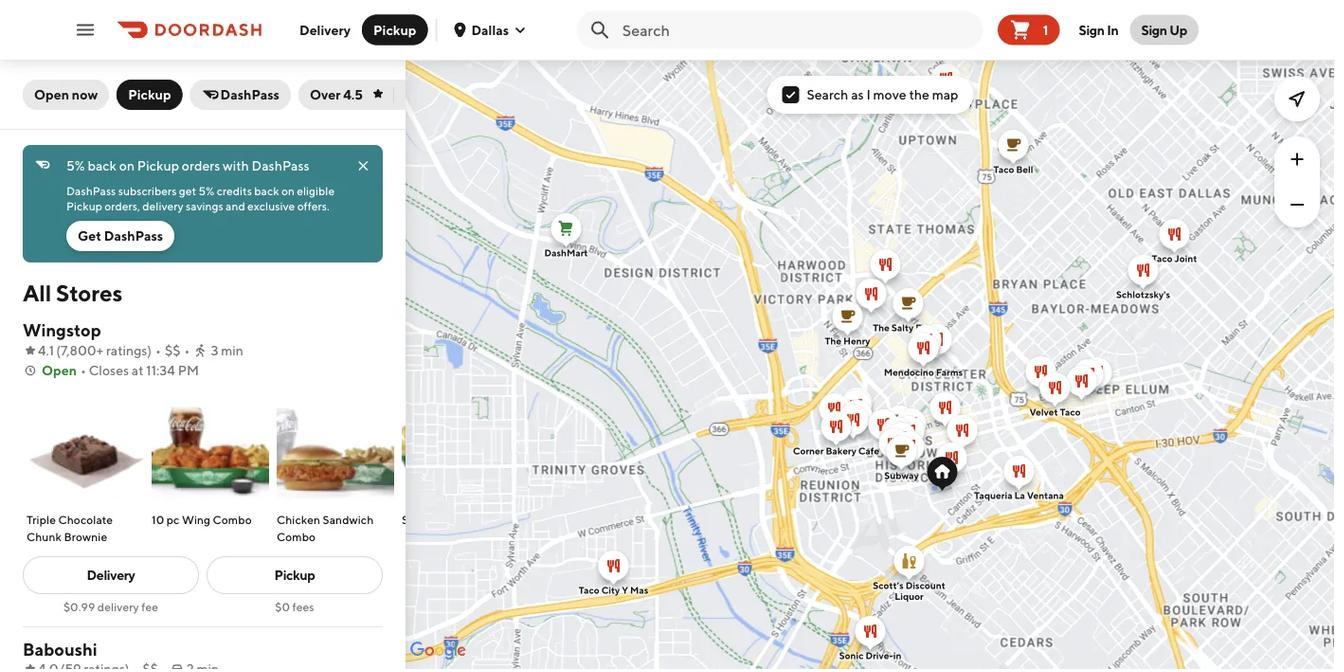 Task type: vqa. For each thing, say whether or not it's contained in the screenshot.
Sweet to the right
no



Task type: describe. For each thing, give the bounding box(es) containing it.
offers.
[[297, 199, 330, 212]]

closes
[[89, 363, 129, 378]]

up
[[1170, 22, 1188, 37]]

1 button
[[998, 15, 1060, 45]]

sign for sign up
[[1142, 22, 1168, 37]]

get
[[179, 184, 196, 197]]

pickup up subscribers
[[137, 158, 179, 173]]

$0.99 delivery fee
[[63, 600, 158, 613]]

combo inside '10 pc wing combo' button
[[213, 513, 252, 526]]

chicken sandwich combo
[[277, 513, 374, 543]]

and
[[226, 199, 245, 212]]

3
[[211, 343, 218, 358]]

chicken
[[277, 513, 320, 526]]

dashpass inside dashpass subscribers get 5% credits back on eligible pickup orders, delivery savings and exclusive offers.
[[66, 184, 116, 197]]

10
[[152, 513, 164, 526]]

dallas
[[472, 22, 509, 37]]

sign for sign in
[[1079, 22, 1105, 37]]

seasoned fries
[[402, 513, 481, 526]]

recenter the map image
[[1286, 87, 1309, 110]]

$0 fees
[[275, 600, 314, 613]]

10 pc wing combo
[[152, 513, 252, 526]]

delivery for delivery link
[[87, 567, 135, 583]]

over 4.5 button
[[299, 80, 425, 110]]

wing
[[182, 513, 211, 526]]

open now
[[34, 87, 98, 102]]

delivery link
[[23, 556, 199, 594]]

5% back on pickup orders with dashpass
[[66, 158, 310, 173]]

1 horizontal spatial pickup button
[[362, 15, 428, 45]]

dashpass up exclusive
[[252, 158, 310, 173]]

10 pc wing combo image
[[152, 391, 269, 509]]

open menu image
[[74, 18, 97, 41]]

open for open • closes at 11:34 pm
[[42, 363, 77, 378]]

pickup up $0 fees
[[274, 567, 315, 583]]

dashpass button
[[190, 80, 291, 110]]

chocolate
[[58, 513, 113, 526]]

wingstop
[[23, 319, 101, 340]]

dashpass subscribers get 5% credits back on eligible pickup orders, delivery savings and exclusive offers.
[[66, 184, 337, 212]]

brownie
[[64, 530, 107, 543]]

pickup right now
[[128, 87, 171, 102]]

search
[[807, 87, 849, 102]]

map
[[932, 87, 959, 102]]

10 pc wing combo button
[[152, 391, 269, 528]]

combo inside chicken sandwich combo
[[277, 530, 316, 543]]

search as i move the map
[[807, 87, 959, 102]]

move
[[874, 87, 907, 102]]

fries
[[455, 513, 481, 526]]

delivery for delivery button
[[300, 22, 351, 37]]

0 horizontal spatial •
[[81, 363, 86, 378]]

exclusive
[[247, 199, 295, 212]]

stores
[[56, 279, 122, 306]]

chicken sandwich combo button
[[277, 391, 394, 545]]

dashpass inside button
[[220, 87, 280, 102]]

as
[[851, 87, 864, 102]]

savings
[[186, 199, 223, 212]]

open • closes at 11:34 pm
[[42, 363, 199, 378]]

seasoned
[[402, 513, 453, 526]]

open for open now
[[34, 87, 69, 102]]

get dashpass
[[78, 228, 163, 244]]

average rating of 4.1 out of 5 element
[[23, 341, 54, 360]]

)
[[147, 343, 152, 358]]

Store search: begin typing to search for stores available on DoorDash text field
[[623, 19, 975, 40]]

pc
[[167, 513, 180, 526]]

ratings
[[106, 343, 147, 358]]

over 4.5
[[310, 87, 363, 102]]

sign up
[[1142, 22, 1188, 37]]

0 horizontal spatial on
[[119, 158, 135, 173]]

4.5
[[343, 87, 363, 102]]

1 vertical spatial delivery
[[97, 600, 139, 613]]

with
[[223, 158, 249, 173]]

open now button
[[23, 80, 109, 110]]

$0
[[275, 600, 290, 613]]

pm
[[178, 363, 199, 378]]

pickup link
[[207, 556, 383, 594]]

( 7,800+ ratings )
[[56, 343, 152, 358]]

4.1
[[38, 343, 54, 358]]

seasoned fries button
[[402, 391, 519, 528]]

0 horizontal spatial pickup button
[[117, 80, 183, 110]]

dashpass inside button
[[104, 228, 163, 244]]



Task type: locate. For each thing, give the bounding box(es) containing it.
orders
[[182, 158, 220, 173]]

salty
[[892, 322, 914, 333], [892, 322, 914, 333]]

zoom out image
[[1286, 193, 1309, 216]]

delivery inside button
[[300, 22, 351, 37]]

• for •
[[184, 343, 190, 358]]

combo down chicken
[[277, 530, 316, 543]]

1 horizontal spatial combo
[[277, 530, 316, 543]]

7,800+
[[61, 343, 103, 358]]

open down (
[[42, 363, 77, 378]]

get
[[78, 228, 101, 244]]

• down 7,800+
[[81, 363, 86, 378]]

taco bell
[[994, 164, 1034, 175], [994, 164, 1034, 175]]

eligible
[[297, 184, 335, 197]]

get dashpass button
[[66, 221, 175, 251]]

sandwich
[[323, 513, 374, 526]]

delivery left fee
[[97, 600, 139, 613]]

i
[[867, 87, 871, 102]]

pickup button right now
[[117, 80, 183, 110]]

5% down open now button
[[66, 158, 85, 173]]

0 horizontal spatial 5%
[[66, 158, 85, 173]]

sonic
[[839, 650, 864, 661], [839, 650, 864, 661]]

0 vertical spatial combo
[[213, 513, 252, 526]]

pickup inside dashpass subscribers get 5% credits back on eligible pickup orders, delivery savings and exclusive offers.
[[66, 199, 102, 212]]

0 vertical spatial open
[[34, 87, 69, 102]]

the salty donut the henry
[[825, 322, 944, 346], [825, 322, 944, 346]]

0 vertical spatial delivery
[[300, 22, 351, 37]]

pickup
[[374, 22, 417, 37], [128, 87, 171, 102], [137, 158, 179, 173], [66, 199, 102, 212], [274, 567, 315, 583]]

dashmart
[[545, 247, 588, 258], [545, 247, 588, 258]]

back inside dashpass subscribers get 5% credits back on eligible pickup orders, delivery savings and exclusive offers.
[[254, 184, 279, 197]]

dashpass up with
[[220, 87, 280, 102]]

back up orders,
[[88, 158, 117, 173]]

back up exclusive
[[254, 184, 279, 197]]

mendocino
[[884, 367, 934, 378], [884, 367, 934, 378]]

0 vertical spatial 5%
[[66, 158, 85, 173]]

dashpass up orders,
[[66, 184, 116, 197]]

0 horizontal spatial combo
[[213, 513, 252, 526]]

subscribers
[[118, 184, 177, 197]]

1 horizontal spatial back
[[254, 184, 279, 197]]

sign
[[1079, 22, 1105, 37], [1142, 22, 1168, 37]]

Search as I move the map checkbox
[[782, 86, 800, 103]]

dashpass down orders,
[[104, 228, 163, 244]]

in
[[1107, 22, 1119, 37]]

5% inside dashpass subscribers get 5% credits back on eligible pickup orders, delivery savings and exclusive offers.
[[199, 184, 214, 197]]

sign in link
[[1068, 11, 1130, 49]]

min
[[221, 343, 243, 358]]

chunk
[[27, 530, 62, 543]]

0 horizontal spatial delivery
[[97, 600, 139, 613]]

• right the $$
[[184, 343, 190, 358]]

0 vertical spatial on
[[119, 158, 135, 173]]

at
[[132, 363, 144, 378]]

triple
[[27, 513, 56, 526]]

delivery inside dashpass subscribers get 5% credits back on eligible pickup orders, delivery savings and exclusive offers.
[[142, 199, 183, 212]]

taco city y mas
[[579, 585, 649, 596], [579, 585, 649, 596]]

on inside dashpass subscribers get 5% credits back on eligible pickup orders, delivery savings and exclusive offers.
[[281, 184, 295, 197]]

corner bakery cafe mendocino farms
[[793, 367, 963, 456], [793, 367, 963, 456]]

sign up link
[[1130, 15, 1199, 45]]

bakery
[[826, 446, 857, 456], [826, 446, 857, 456]]

all
[[23, 279, 51, 306]]

sign left up
[[1142, 22, 1168, 37]]

henry
[[844, 336, 871, 346], [844, 336, 871, 346]]

3 min
[[211, 343, 243, 358]]

• $$
[[156, 343, 181, 358]]

1 horizontal spatial delivery
[[142, 199, 183, 212]]

open left now
[[34, 87, 69, 102]]

delivery down subscribers
[[142, 199, 183, 212]]

0 horizontal spatial delivery
[[87, 567, 135, 583]]

2 sign from the left
[[1142, 22, 1168, 37]]

1 horizontal spatial delivery
[[300, 22, 351, 37]]

orders,
[[105, 199, 140, 212]]

triple chocolate chunk brownie button
[[27, 391, 144, 545]]

1 vertical spatial combo
[[277, 530, 316, 543]]

combo
[[213, 513, 252, 526], [277, 530, 316, 543]]

pickup button up "over 4.5" button
[[362, 15, 428, 45]]

the
[[910, 87, 930, 102]]

sweetgreen
[[921, 98, 972, 109], [921, 98, 972, 109]]

y
[[622, 585, 628, 596], [622, 585, 628, 596]]

5%
[[66, 158, 85, 173], [199, 184, 214, 197]]

0 vertical spatial delivery
[[142, 199, 183, 212]]

powered by google image
[[410, 642, 466, 661]]

on up exclusive
[[281, 184, 295, 197]]

0 vertical spatial back
[[88, 158, 117, 173]]

• for • $$
[[156, 343, 161, 358]]

$$
[[165, 343, 181, 358]]

open
[[34, 87, 69, 102], [42, 363, 77, 378]]

1 horizontal spatial on
[[281, 184, 295, 197]]

open inside open now button
[[34, 87, 69, 102]]

pickup up the get
[[66, 199, 102, 212]]

corner
[[793, 446, 824, 456], [793, 446, 824, 456]]

sign left in
[[1079, 22, 1105, 37]]

delivery
[[142, 199, 183, 212], [97, 600, 139, 613]]

1 horizontal spatial •
[[156, 343, 161, 358]]

0 horizontal spatial sign
[[1079, 22, 1105, 37]]

$0.99
[[63, 600, 95, 613]]

delivery up $0.99 delivery fee
[[87, 567, 135, 583]]

2 horizontal spatial •
[[184, 343, 190, 358]]

on
[[119, 158, 135, 173], [281, 184, 295, 197]]

1 horizontal spatial 5%
[[199, 184, 214, 197]]

1 vertical spatial 5%
[[199, 184, 214, 197]]

delivery button
[[288, 15, 362, 45]]

baboushi
[[23, 639, 97, 659]]

sign in
[[1079, 22, 1119, 37]]

0 horizontal spatial back
[[88, 158, 117, 173]]

scott's discount liquor
[[873, 580, 946, 602], [873, 580, 946, 602]]

ventana
[[1027, 490, 1064, 501], [1027, 490, 1064, 501]]

(
[[56, 343, 61, 358]]

donut
[[916, 322, 944, 333], [916, 322, 944, 333]]

now
[[72, 87, 98, 102]]

chicken sandwich combo image
[[277, 391, 394, 509]]

map region
[[297, 0, 1336, 669]]

1 vertical spatial back
[[254, 184, 279, 197]]

cafe
[[859, 446, 880, 456], [859, 446, 880, 456]]

zoom in image
[[1286, 148, 1309, 171]]

1 horizontal spatial sign
[[1142, 22, 1168, 37]]

credits
[[217, 184, 252, 197]]

combo right wing in the bottom of the page
[[213, 513, 252, 526]]

scott's
[[873, 580, 904, 591], [873, 580, 904, 591]]

city
[[602, 585, 620, 596], [602, 585, 620, 596]]

over
[[310, 87, 341, 102]]

triple chocolate chunk brownie image
[[27, 391, 144, 509]]

liquor
[[895, 591, 924, 602], [895, 591, 924, 602]]

1 vertical spatial delivery
[[87, 567, 135, 583]]

drive-
[[866, 650, 894, 661], [866, 650, 894, 661]]

joint
[[1175, 253, 1198, 264], [1175, 253, 1198, 264]]

all stores
[[23, 279, 122, 306]]

1 vertical spatial pickup button
[[117, 80, 183, 110]]

fee
[[142, 600, 158, 613]]

5% up savings
[[199, 184, 214, 197]]

1 sign from the left
[[1079, 22, 1105, 37]]

•
[[156, 343, 161, 358], [184, 343, 190, 358], [81, 363, 86, 378]]

dashpass
[[220, 87, 280, 102], [252, 158, 310, 173], [66, 184, 116, 197], [104, 228, 163, 244]]

on up subscribers
[[119, 158, 135, 173]]

mas
[[630, 585, 649, 596], [630, 585, 649, 596]]

dallas button
[[453, 22, 528, 37]]

la
[[1015, 490, 1025, 501], [1015, 490, 1025, 501]]

• right ) on the bottom left of page
[[156, 343, 161, 358]]

1 vertical spatial on
[[281, 184, 295, 197]]

delivery up "over"
[[300, 22, 351, 37]]

11:34
[[146, 363, 175, 378]]

1 vertical spatial open
[[42, 363, 77, 378]]

1
[[1043, 22, 1049, 37]]

0 vertical spatial pickup button
[[362, 15, 428, 45]]

fees
[[293, 600, 314, 613]]

bell
[[1017, 164, 1034, 175], [1017, 164, 1034, 175]]

average rating of 4.0 out of 5 element
[[23, 660, 58, 669]]

pickup button
[[362, 15, 428, 45], [117, 80, 183, 110]]

pickup right delivery button
[[374, 22, 417, 37]]

triple chocolate chunk brownie
[[27, 513, 113, 543]]



